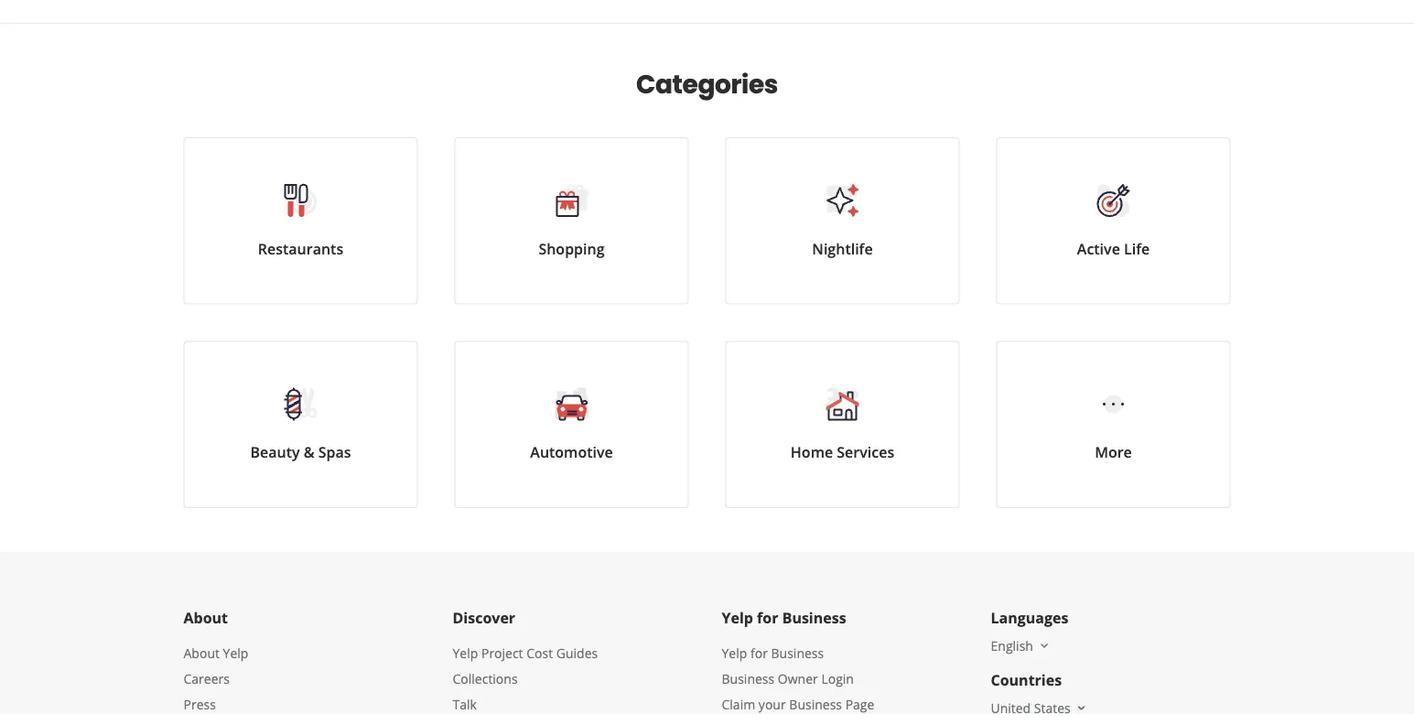 Task type: locate. For each thing, give the bounding box(es) containing it.
for up yelp for business link
[[757, 608, 779, 628]]

careers link
[[184, 670, 230, 687]]

2 about from the top
[[184, 644, 220, 662]]

0 vertical spatial about
[[184, 608, 228, 628]]

for inside yelp for business business owner login claim your business page
[[751, 644, 768, 662]]

yelp project cost guides link
[[453, 644, 598, 662]]

yelp up collections
[[453, 644, 478, 662]]

business up claim at bottom right
[[722, 670, 775, 687]]

home services link
[[726, 341, 960, 508]]

collections
[[453, 670, 518, 687]]

16 chevron down v2 image
[[1037, 639, 1052, 653]]

talk
[[453, 696, 477, 713]]

&
[[304, 442, 315, 462]]

yelp for business
[[722, 608, 847, 628]]

shopping
[[539, 239, 605, 258]]

1 about from the top
[[184, 608, 228, 628]]

1 vertical spatial about
[[184, 644, 220, 662]]

home
[[791, 442, 833, 462]]

about yelp link
[[184, 644, 248, 662]]

your
[[759, 696, 786, 713]]

claim your business page link
[[722, 696, 875, 713]]

yelp for business link
[[722, 644, 824, 662]]

home services
[[791, 442, 895, 462]]

business up yelp for business link
[[783, 608, 847, 628]]

active
[[1078, 239, 1121, 258]]

languages
[[991, 608, 1069, 628]]

for
[[757, 608, 779, 628], [751, 644, 768, 662]]

yelp up claim at bottom right
[[722, 644, 747, 662]]

restaurants link
[[184, 138, 418, 305]]

about inside 'about yelp careers press'
[[184, 644, 220, 662]]

shopping link
[[455, 138, 689, 305]]

claim
[[722, 696, 756, 713]]

yelp up yelp for business link
[[722, 608, 754, 628]]

business
[[783, 608, 847, 628], [771, 644, 824, 662], [722, 670, 775, 687], [790, 696, 842, 713]]

yelp
[[722, 608, 754, 628], [223, 644, 248, 662], [453, 644, 478, 662], [722, 644, 747, 662]]

16 chevron down v2 image
[[1075, 701, 1089, 714]]

yelp up careers link
[[223, 644, 248, 662]]

beauty
[[250, 442, 300, 462]]

about
[[184, 608, 228, 628], [184, 644, 220, 662]]

about up careers link
[[184, 644, 220, 662]]

yelp inside 'about yelp careers press'
[[223, 644, 248, 662]]

countries
[[991, 670, 1062, 690]]

for for yelp for business
[[757, 608, 779, 628]]

1 vertical spatial for
[[751, 644, 768, 662]]

nightlife
[[813, 239, 873, 258]]

yelp inside yelp project cost guides collections talk
[[453, 644, 478, 662]]

yelp inside yelp for business business owner login claim your business page
[[722, 644, 747, 662]]

beauty & spas link
[[184, 341, 418, 508]]

login
[[822, 670, 854, 687]]

english
[[991, 637, 1034, 654]]

more
[[1095, 442, 1132, 462]]

0 vertical spatial for
[[757, 608, 779, 628]]

about up about yelp link
[[184, 608, 228, 628]]

for for yelp for business business owner login claim your business page
[[751, 644, 768, 662]]

yelp for yelp for business business owner login claim your business page
[[722, 644, 747, 662]]

restaurants
[[258, 239, 344, 258]]

about for about
[[184, 608, 228, 628]]

for up business owner login link
[[751, 644, 768, 662]]



Task type: vqa. For each thing, say whether or not it's contained in the screenshot.
the topmost Ruby R. "link"
no



Task type: describe. For each thing, give the bounding box(es) containing it.
yelp for yelp for business
[[722, 608, 754, 628]]

project
[[482, 644, 523, 662]]

category navigation section navigation
[[165, 24, 1249, 552]]

categories
[[636, 66, 778, 102]]

services
[[837, 442, 895, 462]]

about yelp careers press
[[184, 644, 248, 713]]

yelp for business business owner login claim your business page
[[722, 644, 875, 713]]

careers
[[184, 670, 230, 687]]

automotive
[[530, 442, 613, 462]]

english button
[[991, 637, 1052, 654]]

business owner login link
[[722, 670, 854, 687]]

collections link
[[453, 670, 518, 687]]

life
[[1124, 239, 1150, 258]]

press
[[184, 696, 216, 713]]

owner
[[778, 670, 818, 687]]

nightlife link
[[726, 138, 960, 305]]

page
[[846, 696, 875, 713]]

beauty & spas
[[250, 442, 351, 462]]

more link
[[997, 341, 1231, 508]]

spas
[[318, 442, 351, 462]]

press link
[[184, 696, 216, 713]]

yelp for yelp project cost guides collections talk
[[453, 644, 478, 662]]

talk link
[[453, 696, 477, 713]]

business up owner
[[771, 644, 824, 662]]

discover
[[453, 608, 516, 628]]

about for about yelp careers press
[[184, 644, 220, 662]]

explore recent activity section section
[[184, 0, 1231, 23]]

business down owner
[[790, 696, 842, 713]]

yelp project cost guides collections talk
[[453, 644, 598, 713]]

guides
[[556, 644, 598, 662]]

automotive link
[[455, 341, 689, 508]]

active life link
[[997, 138, 1231, 305]]

cost
[[527, 644, 553, 662]]

active life
[[1078, 239, 1150, 258]]



